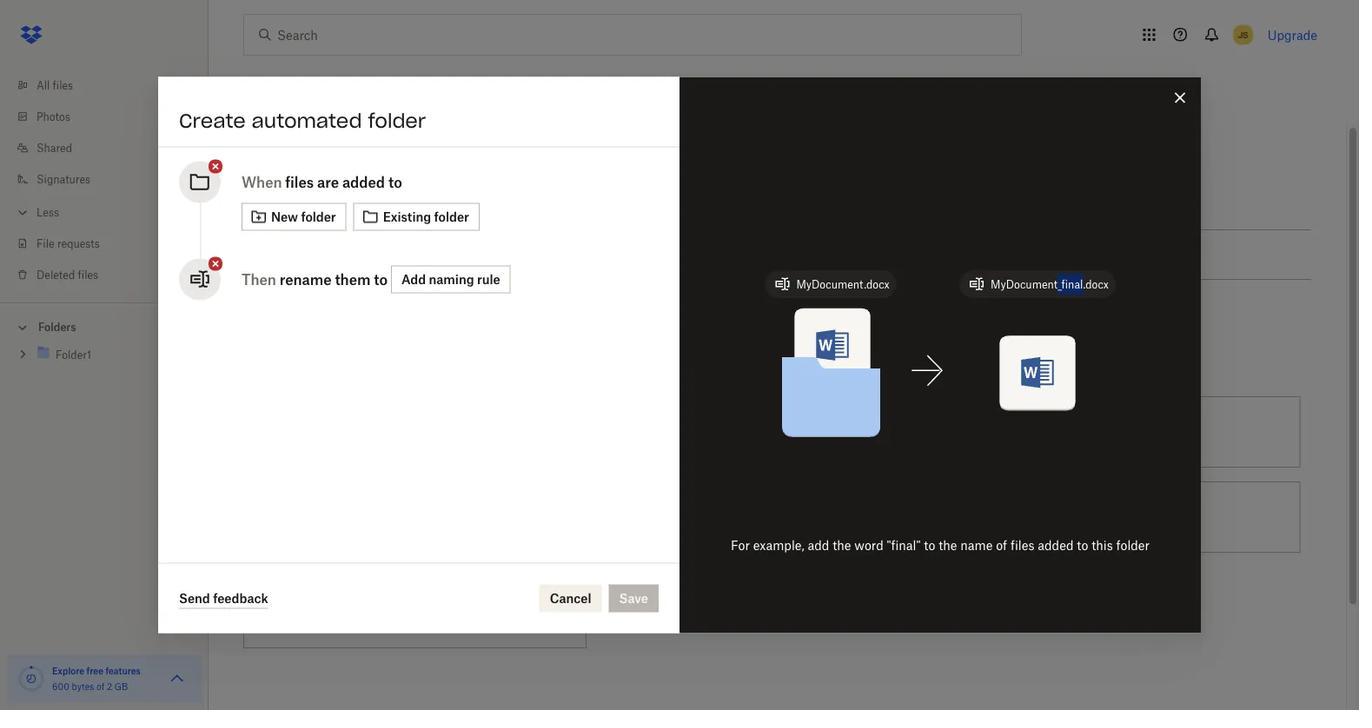 Task type: locate. For each thing, give the bounding box(es) containing it.
signatures
[[37, 173, 90, 186]]

a
[[694, 425, 701, 439], [718, 510, 725, 525], [361, 591, 367, 605]]

cell
[[1060, 230, 1312, 280], [1298, 230, 1312, 280]]

1 vertical spatial choose
[[314, 591, 357, 605]]

0 vertical spatial convert
[[805, 510, 848, 525]]

file
[[37, 237, 54, 250]]

photos
[[37, 110, 70, 123]]

folder right this
[[1117, 538, 1150, 553]]

1 horizontal spatial the
[[939, 538, 957, 553]]

1 vertical spatial rule
[[704, 425, 726, 439]]

upgrade link
[[1268, 27, 1318, 42]]

main content
[[236, 125, 1347, 710]]

word
[[855, 538, 884, 553]]

1 cell from the left
[[1060, 230, 1312, 280]]

1 vertical spatial file
[[371, 591, 388, 605]]

_final
[[1058, 278, 1083, 291]]

signatures link
[[14, 163, 209, 195]]

file
[[728, 510, 746, 525], [371, 591, 388, 605]]

0 vertical spatial a
[[694, 425, 701, 439]]

folder right the existing
[[434, 209, 469, 224]]

files right the audio
[[530, 591, 553, 605]]

when
[[242, 173, 282, 190], [250, 204, 286, 219]]

the left "name"
[[939, 538, 957, 553]]

them
[[335, 271, 371, 288]]

folder
[[368, 108, 426, 133], [301, 209, 336, 224], [434, 209, 469, 224], [1117, 538, 1150, 553]]

a inside button
[[718, 510, 725, 525]]

rule left that
[[704, 425, 726, 439]]

shared
[[37, 141, 72, 154]]

add
[[402, 272, 426, 287]]

files right renames
[[809, 425, 833, 439]]

convert up add
[[805, 510, 848, 525]]

1 vertical spatial of
[[96, 681, 105, 692]]

0 vertical spatial choose
[[671, 510, 714, 525]]

add naming rule
[[402, 272, 500, 287]]

rule for naming
[[477, 272, 500, 287]]

1 horizontal spatial choose
[[671, 510, 714, 525]]

cancel button
[[540, 585, 602, 612]]

0 horizontal spatial rule
[[477, 272, 500, 287]]

to
[[388, 173, 402, 190], [374, 271, 388, 288], [791, 510, 802, 525], [892, 510, 903, 525], [924, 538, 936, 553], [1077, 538, 1089, 553], [433, 591, 445, 605], [314, 610, 325, 625]]

create
[[179, 108, 246, 133]]

existing folder button
[[353, 203, 480, 231]]

upgrade
[[1268, 27, 1318, 42]]

0 horizontal spatial a
[[361, 591, 367, 605]]

0 horizontal spatial file
[[371, 591, 388, 605]]

files
[[53, 79, 73, 92], [285, 173, 314, 190], [78, 268, 98, 281], [809, 425, 833, 439], [1011, 538, 1035, 553], [530, 591, 553, 605]]

1 horizontal spatial a
[[694, 425, 701, 439]]

rule right naming
[[477, 272, 500, 287]]

convert
[[805, 510, 848, 525], [448, 591, 491, 605]]

choose inside button
[[671, 510, 714, 525]]

row
[[243, 230, 1312, 280]]

mydocument _final .docx
[[991, 278, 1109, 291]]

requests
[[57, 237, 100, 250]]

choose for choose a file format to convert videos to
[[671, 510, 714, 525]]

0 horizontal spatial the
[[833, 538, 851, 553]]

0 horizontal spatial of
[[96, 681, 105, 692]]

1 the from the left
[[833, 538, 851, 553]]

files inside choose a file format to convert audio files to
[[530, 591, 553, 605]]

1 horizontal spatial file
[[728, 510, 746, 525]]

when up new
[[242, 173, 282, 190]]

less image
[[14, 204, 31, 221]]

added
[[342, 173, 385, 190], [1038, 538, 1074, 553]]

all files link
[[14, 70, 209, 101]]

a for choose a file format to convert videos to
[[718, 510, 725, 525]]

file inside choose a file format to convert audio files to
[[371, 591, 388, 605]]

format for audio
[[392, 591, 430, 605]]

rename
[[280, 271, 332, 288]]

a inside choose a file format to convert audio files to
[[361, 591, 367, 605]]

0 horizontal spatial choose
[[314, 591, 357, 605]]

2 the from the left
[[939, 538, 957, 553]]

convert inside button
[[805, 510, 848, 525]]

quota usage element
[[17, 665, 45, 693]]

explore
[[52, 665, 84, 676]]

1 vertical spatial a
[[718, 510, 725, 525]]

1 vertical spatial convert
[[448, 591, 491, 605]]

convert inside choose a file format to convert audio files to
[[448, 591, 491, 605]]

files right deleted
[[78, 268, 98, 281]]

1 horizontal spatial added
[[1038, 538, 1074, 553]]

format
[[749, 510, 787, 525], [392, 591, 430, 605]]

audio
[[494, 591, 526, 605]]

2 horizontal spatial a
[[718, 510, 725, 525]]

all files
[[37, 79, 73, 92]]

choose a file format to convert videos to button
[[594, 475, 951, 560]]

folder right new
[[301, 209, 336, 224]]

list containing all files
[[0, 59, 209, 303]]

0 vertical spatial rule
[[477, 272, 500, 287]]

new
[[271, 209, 298, 224]]

convert left the audio
[[448, 591, 491, 605]]

the right add
[[833, 538, 851, 553]]

2 vertical spatial a
[[361, 591, 367, 605]]

choose
[[671, 510, 714, 525], [314, 591, 357, 605]]

choose a file format to convert videos to
[[671, 510, 903, 525]]

new folder
[[271, 209, 336, 224]]

format for videos
[[749, 510, 787, 525]]

column header
[[746, 193, 1060, 230], [1060, 193, 1312, 230]]

of left 2
[[96, 681, 105, 692]]

folder inside "existing folder" button
[[434, 209, 469, 224]]

rule inside the create automated folder dialog
[[477, 272, 500, 287]]

of
[[996, 538, 1008, 553], [96, 681, 105, 692]]

1 vertical spatial format
[[392, 591, 430, 605]]

file inside button
[[728, 510, 746, 525]]

0 vertical spatial when
[[242, 173, 282, 190]]

0 horizontal spatial convert
[[448, 591, 491, 605]]

format inside button
[[749, 510, 787, 525]]

added right are
[[342, 173, 385, 190]]

0 vertical spatial file
[[728, 510, 746, 525]]

add naming rule button
[[391, 266, 511, 293]]

1 horizontal spatial rule
[[704, 425, 726, 439]]

list
[[0, 59, 209, 303]]

1 vertical spatial added
[[1038, 538, 1074, 553]]

naming
[[429, 272, 474, 287]]

mydocument
[[991, 278, 1058, 291]]

0 vertical spatial of
[[996, 538, 1008, 553]]

choose for choose a file format to convert audio files to
[[314, 591, 357, 605]]

0 horizontal spatial format
[[392, 591, 430, 605]]

when up then
[[250, 204, 286, 219]]

0 vertical spatial added
[[342, 173, 385, 190]]

1 horizontal spatial format
[[749, 510, 787, 525]]

choose inside choose a file format to convert audio files to
[[314, 591, 357, 605]]

1 horizontal spatial convert
[[805, 510, 848, 525]]

added left this
[[1038, 538, 1074, 553]]

1 horizontal spatial of
[[996, 538, 1008, 553]]

the
[[833, 538, 851, 553], [939, 538, 957, 553]]

all
[[37, 79, 50, 92]]

when inside the create automated folder dialog
[[242, 173, 282, 190]]

0 vertical spatial format
[[749, 510, 787, 525]]

that
[[730, 425, 753, 439]]

of right "name"
[[996, 538, 1008, 553]]

format inside choose a file format to convert audio files to
[[392, 591, 430, 605]]

1 vertical spatial when
[[250, 204, 286, 219]]

rule for a
[[704, 425, 726, 439]]

2 cell from the left
[[1298, 230, 1312, 280]]

rule
[[477, 272, 500, 287], [704, 425, 726, 439]]



Task type: describe. For each thing, give the bounding box(es) containing it.
this
[[1092, 538, 1113, 553]]

send feedback
[[179, 591, 268, 605]]

convert for videos
[[805, 510, 848, 525]]

are
[[317, 173, 339, 190]]

a for set a rule that renames files
[[694, 425, 701, 439]]

videos
[[852, 510, 888, 525]]

file for choose a file format to convert videos to
[[728, 510, 746, 525]]

"final"
[[887, 538, 921, 553]]

deleted files
[[37, 268, 98, 281]]

folders
[[38, 321, 76, 334]]

set
[[671, 425, 691, 439]]

cancel
[[550, 591, 592, 606]]

new folder button
[[242, 203, 347, 231]]

explore free features 600 bytes of 2 gb
[[52, 665, 141, 692]]

set a rule that renames files button
[[594, 389, 951, 475]]

renames
[[756, 425, 806, 439]]

feedback
[[213, 591, 268, 605]]

dropbox image
[[14, 17, 49, 52]]

bytes
[[72, 681, 94, 692]]

deleted files link
[[14, 259, 209, 290]]

files right "name"
[[1011, 538, 1035, 553]]

create automated folder dialog
[[158, 77, 1201, 633]]

folder up files are added to
[[368, 108, 426, 133]]

when table
[[243, 193, 1312, 280]]

deleted
[[37, 268, 75, 281]]

convert for audio
[[448, 591, 491, 605]]

folder inside new folder button
[[301, 209, 336, 224]]

.docx
[[1083, 278, 1109, 291]]

features
[[106, 665, 141, 676]]

file requests link
[[14, 228, 209, 259]]

photos link
[[14, 101, 209, 132]]

1 column header from the left
[[746, 193, 1060, 230]]

2
[[107, 681, 112, 692]]

existing folder
[[383, 209, 469, 224]]

of inside the create automated folder dialog
[[996, 538, 1008, 553]]

for example, add the word "final" to the name of files added to this folder
[[731, 538, 1150, 553]]

name
[[961, 538, 993, 553]]

main content containing when
[[236, 125, 1347, 710]]

files right the all
[[53, 79, 73, 92]]

0 horizontal spatial added
[[342, 173, 385, 190]]

file for choose a file format to convert audio files to
[[371, 591, 388, 605]]

for
[[731, 538, 750, 553]]

files are added to
[[285, 173, 402, 190]]

folders button
[[0, 314, 209, 339]]

existing
[[383, 209, 431, 224]]

create automated folder
[[179, 108, 426, 133]]

shared link
[[14, 132, 209, 163]]

example,
[[753, 538, 805, 553]]

600
[[52, 681, 69, 692]]

2 column header from the left
[[1060, 193, 1312, 230]]

add
[[808, 538, 830, 553]]

set a rule that renames files
[[671, 425, 833, 439]]

of inside explore free features 600 bytes of 2 gb
[[96, 681, 105, 692]]

rename them to
[[280, 271, 388, 288]]

send feedback button
[[179, 588, 268, 609]]

choose a file format to convert audio files to button
[[236, 560, 594, 655]]

file requests
[[37, 237, 100, 250]]

automated
[[252, 108, 362, 133]]

mydocument.docx
[[797, 278, 890, 291]]

a for choose a file format to convert audio files to
[[361, 591, 367, 605]]

when row
[[243, 193, 1312, 230]]

gb
[[115, 681, 128, 692]]

files left are
[[285, 173, 314, 190]]

when column header
[[243, 193, 746, 230]]

free
[[87, 665, 103, 676]]

less
[[37, 206, 59, 219]]

when inside column header
[[250, 204, 286, 219]]

send
[[179, 591, 210, 605]]

choose a file format to convert audio files to
[[314, 591, 553, 625]]

then
[[242, 271, 276, 288]]



Task type: vqa. For each thing, say whether or not it's contained in the screenshot.
naming
yes



